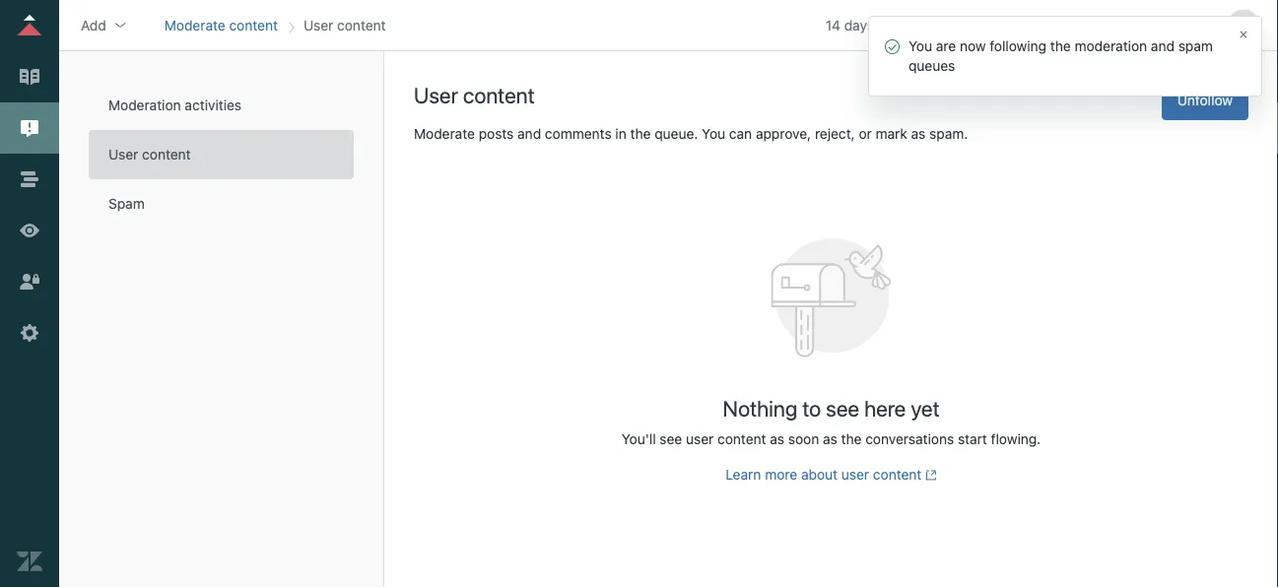 Task type: vqa. For each thing, say whether or not it's contained in the screenshot.
approve,
yes



Task type: locate. For each thing, give the bounding box(es) containing it.
moderate up activities
[[164, 17, 225, 33]]

2 horizontal spatial the
[[1051, 38, 1071, 54]]

0 vertical spatial see
[[826, 395, 860, 421]]

now right buy
[[977, 17, 1003, 33]]

1 vertical spatial see
[[660, 431, 682, 448]]

navigation
[[160, 10, 390, 40]]

2 vertical spatial the
[[842, 431, 862, 448]]

2 horizontal spatial user
[[414, 82, 458, 107]]

days
[[845, 17, 874, 33]]

1 horizontal spatial user
[[304, 17, 334, 33]]

now
[[977, 17, 1003, 33], [960, 38, 986, 54]]

1 vertical spatial user
[[842, 467, 870, 483]]

now down buy
[[960, 38, 986, 54]]

as right soon
[[823, 431, 838, 448]]

as right mark
[[912, 126, 926, 142]]

2 horizontal spatial user content
[[414, 82, 535, 107]]

0 vertical spatial user
[[686, 431, 714, 448]]

spam
[[1179, 38, 1214, 54]]

and inside you are now following the moderation and spam queues
[[1151, 38, 1175, 54]]

the
[[1051, 38, 1071, 54], [631, 126, 651, 142], [842, 431, 862, 448]]

see right you'll
[[660, 431, 682, 448]]

arrange content image
[[17, 167, 42, 192]]

see right the to
[[826, 395, 860, 421]]

1 horizontal spatial see
[[826, 395, 860, 421]]

zendesk image
[[17, 549, 42, 575]]

moderate for moderate content
[[164, 17, 225, 33]]

as
[[912, 126, 926, 142], [770, 431, 785, 448], [823, 431, 838, 448]]

2 vertical spatial user
[[108, 146, 138, 163]]

moderate content link
[[164, 17, 278, 33]]

0 horizontal spatial in
[[616, 126, 627, 142]]

help center button
[[1033, 10, 1149, 40]]

0 vertical spatial moderate
[[164, 17, 225, 33]]

0 horizontal spatial see
[[660, 431, 682, 448]]

moderation activities
[[108, 97, 242, 113]]

0 vertical spatial and
[[1151, 38, 1175, 54]]

moderate
[[164, 17, 225, 33], [414, 126, 475, 142]]

you left can on the right
[[702, 126, 726, 142]]

14
[[826, 17, 841, 33]]

the inside you are now following the moderation and spam queues
[[1051, 38, 1071, 54]]

following
[[990, 38, 1047, 54]]

0 horizontal spatial you
[[702, 126, 726, 142]]

0 horizontal spatial user content
[[108, 146, 191, 163]]

queues
[[909, 58, 956, 74]]

user right you'll
[[686, 431, 714, 448]]

0 horizontal spatial and
[[518, 126, 541, 142]]

in right "comments"
[[616, 126, 627, 142]]

moderate for moderate posts and comments in the queue. you can approve, reject, or mark as spam.
[[414, 126, 475, 142]]

1 horizontal spatial in
[[903, 17, 914, 33]]

center
[[1100, 17, 1143, 33]]

1 horizontal spatial you
[[909, 38, 933, 54]]

are
[[936, 38, 956, 54]]

in
[[903, 17, 914, 33], [616, 126, 627, 142]]

you down 14 days left in trial. buy now
[[909, 38, 933, 54]]

0 horizontal spatial user
[[108, 146, 138, 163]]

mark
[[876, 126, 908, 142]]

you are now following the moderation and spam queues status
[[869, 16, 1263, 97]]

0 horizontal spatial the
[[631, 126, 651, 142]]

and left spam at the right
[[1151, 38, 1175, 54]]

as left soon
[[770, 431, 785, 448]]

1 horizontal spatial user content
[[304, 17, 386, 33]]

and
[[1151, 38, 1175, 54], [518, 126, 541, 142]]

user right the about on the right
[[842, 467, 870, 483]]

1 vertical spatial in
[[616, 126, 627, 142]]

and right "posts"
[[518, 126, 541, 142]]

left
[[878, 17, 899, 33]]

user content
[[304, 17, 386, 33], [414, 82, 535, 107], [108, 146, 191, 163]]

1 vertical spatial user
[[414, 82, 458, 107]]

you
[[909, 38, 933, 54], [702, 126, 726, 142]]

approve,
[[756, 126, 812, 142]]

0 horizontal spatial moderate
[[164, 17, 225, 33]]

user
[[686, 431, 714, 448], [842, 467, 870, 483]]

in right the left
[[903, 17, 914, 33]]

the down help
[[1051, 38, 1071, 54]]

the down nothing to see here yet
[[842, 431, 862, 448]]

buy
[[949, 17, 973, 33]]

posts
[[479, 126, 514, 142]]

settings image
[[17, 320, 42, 346]]

1 horizontal spatial the
[[842, 431, 862, 448]]

soon
[[789, 431, 820, 448]]

you are now following the moderation and spam queues
[[909, 38, 1214, 74]]

queue.
[[655, 126, 698, 142]]

content
[[229, 17, 278, 33], [337, 17, 386, 33], [463, 82, 535, 107], [142, 146, 191, 163], [718, 431, 767, 448], [873, 467, 922, 483]]

the left queue.
[[631, 126, 651, 142]]

0 vertical spatial you
[[909, 38, 933, 54]]

learn more about user content
[[726, 467, 922, 483]]

1 vertical spatial the
[[631, 126, 651, 142]]

1 horizontal spatial and
[[1151, 38, 1175, 54]]

1 horizontal spatial as
[[823, 431, 838, 448]]

see
[[826, 395, 860, 421], [660, 431, 682, 448]]

or
[[859, 126, 872, 142]]

user
[[304, 17, 334, 33], [414, 82, 458, 107], [108, 146, 138, 163]]

1 vertical spatial now
[[960, 38, 986, 54]]

0 vertical spatial the
[[1051, 38, 1071, 54]]

2 vertical spatial user content
[[108, 146, 191, 163]]

about
[[802, 467, 838, 483]]

1 horizontal spatial moderate
[[414, 126, 475, 142]]

1 vertical spatial moderate
[[414, 126, 475, 142]]

0 vertical spatial in
[[903, 17, 914, 33]]

2 horizontal spatial as
[[912, 126, 926, 142]]

0 horizontal spatial as
[[770, 431, 785, 448]]

moderate left "posts"
[[414, 126, 475, 142]]

add button
[[75, 10, 134, 40]]

trial.
[[918, 17, 946, 33]]

user permissions image
[[17, 269, 42, 295]]



Task type: describe. For each thing, give the bounding box(es) containing it.
0 vertical spatial user content
[[304, 17, 386, 33]]

manage articles image
[[17, 64, 42, 90]]

moderate content image
[[17, 115, 42, 141]]

now inside you are now following the moderation and spam queues
[[960, 38, 986, 54]]

1 vertical spatial and
[[518, 126, 541, 142]]

nothing
[[723, 395, 798, 421]]

add
[[81, 17, 106, 33]]

nothing to see here yet
[[723, 395, 940, 421]]

start
[[958, 431, 988, 448]]

to
[[803, 395, 821, 421]]

help center
[[1066, 17, 1143, 33]]

spam.
[[930, 126, 968, 142]]

unfollow
[[1178, 92, 1233, 108]]

moderation
[[1075, 38, 1148, 54]]

moderation
[[108, 97, 181, 113]]

more
[[765, 467, 798, 483]]

spam
[[108, 196, 145, 212]]

conversations
[[866, 431, 954, 448]]

1 vertical spatial you
[[702, 126, 726, 142]]

14 days left in trial. buy now
[[826, 17, 1003, 33]]

can
[[729, 126, 752, 142]]

navigation containing moderate content
[[160, 10, 390, 40]]

unfollow button
[[1162, 81, 1249, 120]]

0 vertical spatial user
[[304, 17, 334, 33]]

help
[[1066, 17, 1096, 33]]

1 vertical spatial user content
[[414, 82, 535, 107]]

you inside you are now following the moderation and spam queues
[[909, 38, 933, 54]]

0 vertical spatial now
[[977, 17, 1003, 33]]

(opens in a new tab) image
[[922, 470, 937, 481]]

reject,
[[815, 126, 855, 142]]

learn
[[726, 467, 762, 483]]

you'll
[[622, 431, 656, 448]]

0 horizontal spatial user
[[686, 431, 714, 448]]

comments
[[545, 126, 612, 142]]

learn more about user content link
[[726, 467, 937, 483]]

activities
[[185, 97, 242, 113]]

here
[[865, 395, 906, 421]]

moderate content
[[164, 17, 278, 33]]

flowing.
[[991, 431, 1041, 448]]

1 horizontal spatial user
[[842, 467, 870, 483]]

moderate posts and comments in the queue. you can approve, reject, or mark as spam.
[[414, 126, 968, 142]]

yet
[[911, 395, 940, 421]]

close image
[[1238, 29, 1250, 40]]

you'll see user content as soon as the conversations start flowing.
[[622, 431, 1041, 448]]

2. illustrations/2. postbox bird image
[[771, 239, 892, 358]]

customize design image
[[17, 218, 42, 244]]



